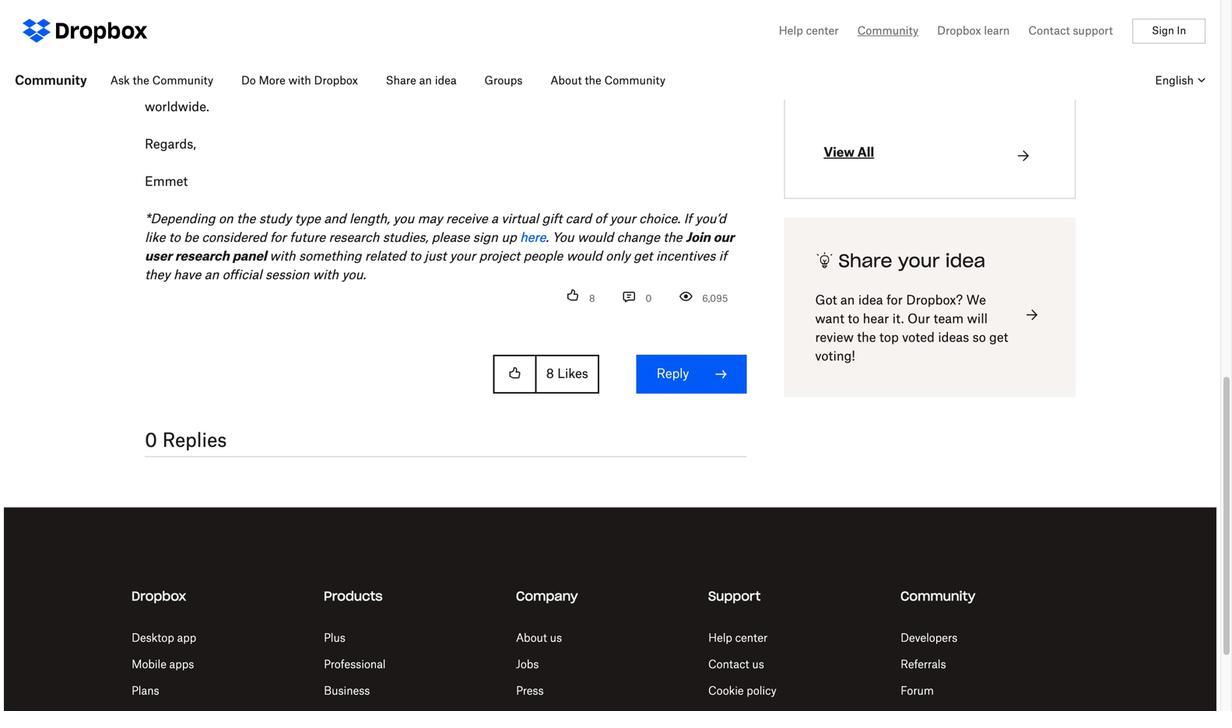 Task type: describe. For each thing, give the bounding box(es) containing it.
0 vertical spatial would
[[577, 232, 613, 244]]

hundreds
[[549, 82, 604, 95]]

join our user research panel
[[145, 232, 734, 263]]

press link
[[516, 686, 544, 697]]

right!
[[700, 64, 733, 76]]

here
[[520, 232, 546, 244]]

day
[[339, 64, 360, 76]]

our inside join our user research panel
[[713, 232, 734, 244]]

referrals
[[901, 660, 946, 671]]

change
[[617, 232, 660, 244]]

is
[[220, 64, 230, 76]]

better inside our mission is to make the work day work better for everyone. and we need your help to get it right! join our user research panel
[[396, 64, 431, 76]]

contact us
[[708, 660, 764, 671]]

english
[[1155, 75, 1194, 86]]

business
[[324, 686, 370, 697]]

your inside our mission is to make the work day work better for everyone. and we need your help to get it right! join our user research panel
[[594, 64, 619, 76]]

get inside our mission is to make the work day work better for everyone. and we need your help to get it right! join our user research panel
[[667, 64, 686, 76]]

in
[[1177, 26, 1186, 36]]

so
[[973, 332, 986, 344]]

forum
[[901, 686, 934, 697]]

plus link
[[324, 633, 345, 644]]

dropbox inside the dropbox learn link
[[937, 26, 981, 37]]

8 for 8
[[589, 295, 595, 304]]

plus
[[324, 633, 345, 644]]

your inside "with something related to just your project people would only get incentives if they have an official session with you."
[[450, 251, 476, 263]]

to up millions
[[652, 64, 663, 76]]

you.
[[342, 269, 366, 282]]

cookie policy link
[[708, 686, 776, 697]]

2 horizontal spatial of
[[673, 82, 684, 95]]

community up developers link
[[901, 591, 975, 603]]

team
[[934, 313, 964, 326]]

to inside "with something related to just your project people would only get incentives if they have an official session with you."
[[409, 251, 421, 263]]

mobile apps
[[132, 660, 194, 671]]

our inside got an idea for dropbox? we want to hear it. our team will review the top voted ideas so get voting!
[[908, 313, 930, 326]]

share for share your idea
[[839, 253, 892, 271]]

help for community
[[779, 26, 803, 37]]

6,095
[[702, 295, 728, 304]]

business link
[[324, 686, 370, 697]]

plans
[[132, 686, 159, 697]]

center for contact us
[[735, 633, 768, 644]]

research inside *depending on the study type and length, you may receive a virtual gift card of your choice. if you'd like to be considered for future research studies, please sign up
[[329, 232, 379, 244]]

0 vertical spatial community link
[[857, 22, 919, 40]]

user inside our mission is to make the work day work better for everyone. and we need your help to get it right! join our user research panel
[[196, 82, 224, 95]]

desktop
[[132, 633, 174, 644]]

voted
[[902, 332, 935, 344]]

review
[[815, 332, 854, 344]]

mission
[[171, 64, 217, 76]]

better inside and help us build a better dropbox for hundreds of millions of users worldwide.
[[437, 82, 472, 95]]

dropbox?
[[906, 295, 963, 307]]

be
[[184, 232, 198, 244]]

need
[[561, 64, 590, 76]]

worldwide.
[[145, 101, 209, 114]]

mobile apps link
[[132, 660, 194, 671]]

share an idea
[[386, 75, 457, 86]]

considered
[[202, 232, 267, 244]]

idea for got an idea for dropbox? we want to hear it. our team will review the top voted ideas so get voting!
[[858, 295, 883, 307]]

want
[[815, 313, 844, 326]]

us for about us
[[550, 633, 562, 644]]

panel inside join our user research panel
[[232, 251, 267, 263]]

mobile
[[132, 660, 166, 671]]

us inside and help us build a better dropbox for hundreds of millions of users worldwide.
[[376, 82, 390, 95]]

*depending on the study type and length, you may receive a virtual gift card of your choice. if you'd like to be considered for future research studies, please sign up
[[145, 213, 726, 244]]

policy
[[747, 686, 776, 697]]

support
[[1073, 26, 1113, 37]]

it.
[[892, 313, 904, 326]]

ask the community link
[[98, 62, 226, 100]]

the inside our mission is to make the work day work better for everyone. and we need your help to get it right! join our user research panel
[[284, 64, 303, 76]]

the right ask
[[133, 75, 149, 86]]

get inside got an idea for dropbox? we want to hear it. our team will review the top voted ideas so get voting!
[[989, 332, 1008, 344]]

cookie
[[708, 686, 744, 697]]

sign
[[473, 232, 498, 244]]

an for share
[[419, 75, 432, 86]]

if
[[719, 251, 727, 263]]

sign
[[1152, 26, 1174, 36]]

help inside our mission is to make the work day work better for everyone. and we need your help to get it right! join our user research panel
[[623, 64, 648, 76]]

join inside our mission is to make the work day work better for everyone. and we need your help to get it right! join our user research panel
[[145, 82, 170, 95]]

reply link
[[636, 355, 747, 394]]

people
[[523, 251, 563, 263]]

have
[[174, 269, 201, 282]]

do more with dropbox link
[[229, 62, 370, 100]]

sign in link
[[1132, 19, 1206, 44]]

do more with dropbox
[[241, 75, 358, 86]]

about the community
[[550, 75, 665, 86]]

official
[[222, 269, 262, 282]]

professional link
[[324, 660, 386, 671]]

you'd
[[695, 213, 726, 226]]

tags list
[[816, 59, 1044, 108]]

contact for contact us
[[708, 660, 749, 671]]

likes
[[557, 368, 588, 381]]

we
[[966, 295, 986, 307]]

help center for contact us
[[708, 633, 768, 644]]

and
[[513, 64, 537, 76]]

future
[[290, 232, 325, 244]]

to inside *depending on the study type and length, you may receive a virtual gift card of your choice. if you'd like to be considered for future research studies, please sign up
[[169, 232, 180, 244]]

got
[[815, 295, 837, 307]]

1 vertical spatial community link
[[4, 62, 98, 100]]

make
[[248, 64, 281, 76]]

on
[[219, 213, 233, 226]]

desktop app link
[[132, 633, 196, 644]]

8 likes
[[546, 368, 588, 381]]

build
[[393, 82, 423, 95]]

of inside *depending on the study type and length, you may receive a virtual gift card of your choice. if you'd like to be considered for future research studies, please sign up
[[595, 213, 606, 226]]

if
[[684, 213, 692, 226]]

jobs
[[516, 660, 539, 671]]

just
[[424, 251, 446, 263]]

view all link
[[824, 147, 1036, 159]]

ideas
[[938, 332, 969, 344]]

related
[[365, 251, 406, 263]]

an for got
[[840, 295, 855, 307]]

top
[[879, 332, 899, 344]]

and inside *depending on the study type and length, you may receive a virtual gift card of your choice. if you'd like to be considered for future research studies, please sign up
[[324, 213, 346, 226]]

share for share an idea
[[386, 75, 416, 86]]

press
[[516, 686, 544, 697]]

view all
[[824, 147, 874, 159]]

desktop app
[[132, 633, 196, 644]]

help inside and help us build a better dropbox for hundreds of millions of users worldwide.
[[347, 82, 373, 95]]

plans link
[[132, 686, 159, 697]]

panel inside our mission is to make the work day work better for everyone. and we need your help to get it right! join our user research panel
[[284, 82, 318, 95]]

for inside our mission is to make the work day work better for everyone. and we need your help to get it right! join our user research panel
[[434, 64, 451, 76]]

they
[[145, 269, 170, 282]]

only
[[606, 251, 630, 263]]



Task type: vqa. For each thing, say whether or not it's contained in the screenshot.


Task type: locate. For each thing, give the bounding box(es) containing it.
would down card
[[577, 232, 613, 244]]

a right build
[[426, 82, 433, 95]]

a
[[426, 82, 433, 95], [491, 213, 498, 226]]

0 vertical spatial research
[[226, 82, 281, 95]]

apps
[[169, 660, 194, 671]]

get
[[667, 64, 686, 76], [634, 251, 653, 263], [989, 332, 1008, 344]]

1 vertical spatial help center
[[708, 633, 768, 644]]

2 vertical spatial idea
[[858, 295, 883, 307]]

2 vertical spatial an
[[840, 295, 855, 307]]

2 vertical spatial with
[[313, 269, 339, 282]]

forum link
[[901, 686, 934, 697]]

help down day
[[347, 82, 373, 95]]

1 vertical spatial contact
[[708, 660, 749, 671]]

our inside our mission is to make the work day work better for everyone. and we need your help to get it right! join our user research panel
[[172, 82, 193, 95]]

0 vertical spatial and
[[322, 82, 344, 95]]

0 horizontal spatial center
[[735, 633, 768, 644]]

for inside *depending on the study type and length, you may receive a virtual gift card of your choice. if you'd like to be considered for future research studies, please sign up
[[270, 232, 286, 244]]

with something related to just your project people would only get incentives if they have an official session with you.
[[145, 251, 727, 282]]

1 vertical spatial with
[[270, 251, 295, 263]]

*depending
[[145, 213, 215, 226]]

0 horizontal spatial community link
[[4, 62, 98, 100]]

1 horizontal spatial work
[[363, 64, 392, 76]]

to right is
[[233, 64, 245, 76]]

us left build
[[376, 82, 390, 95]]

0 vertical spatial about
[[550, 75, 582, 86]]

contact for contact support
[[1028, 26, 1070, 37]]

dropbox up desktop app
[[132, 591, 186, 603]]

our mission is to make the work day work better for everyone. and we need your help to get it right! join our user research panel
[[145, 64, 733, 95]]

the right on
[[237, 213, 256, 226]]

better down everyone.
[[437, 82, 472, 95]]

2 horizontal spatial get
[[989, 332, 1008, 344]]

your up change
[[610, 213, 636, 226]]

help up millions
[[623, 64, 648, 76]]

1 work from the left
[[306, 64, 335, 76]]

0 vertical spatial with
[[288, 75, 311, 86]]

1 horizontal spatial 0
[[645, 295, 652, 304]]

of left millions
[[608, 82, 619, 95]]

with up session
[[270, 251, 295, 263]]

0 down change
[[645, 295, 652, 304]]

with right more
[[288, 75, 311, 86]]

work
[[306, 64, 335, 76], [363, 64, 392, 76]]

cookie policy
[[708, 686, 776, 697]]

contact left support
[[1028, 26, 1070, 37]]

get inside "with something related to just your project people would only get incentives if they have an official session with you."
[[634, 251, 653, 263]]

center
[[806, 26, 839, 37], [735, 633, 768, 644]]

help left related
[[779, 26, 803, 37]]

0 horizontal spatial panel
[[232, 251, 267, 263]]

your inside *depending on the study type and length, you may receive a virtual gift card of your choice. if you'd like to be considered for future research studies, please sign up
[[610, 213, 636, 226]]

0 horizontal spatial us
[[376, 82, 390, 95]]

1 horizontal spatial help
[[779, 26, 803, 37]]

0 vertical spatial idea
[[435, 75, 457, 86]]

us for contact us
[[752, 660, 764, 671]]

the right make
[[284, 64, 303, 76]]

8 for 8 likes
[[546, 368, 554, 381]]

1 vertical spatial get
[[634, 251, 653, 263]]

and
[[322, 82, 344, 95], [324, 213, 346, 226]]

dropbox right more
[[314, 75, 358, 86]]

us up policy
[[752, 660, 764, 671]]

1 vertical spatial us
[[550, 633, 562, 644]]

0 vertical spatial get
[[667, 64, 686, 76]]

do
[[241, 75, 256, 86]]

0 horizontal spatial of
[[595, 213, 606, 226]]

a inside and help us build a better dropbox for hundreds of millions of users worldwide.
[[426, 82, 433, 95]]

1 vertical spatial a
[[491, 213, 498, 226]]

related
[[816, 21, 887, 39]]

1 horizontal spatial our
[[908, 313, 930, 326]]

community link
[[857, 22, 919, 40], [4, 62, 98, 100]]

share an idea link
[[373, 62, 469, 100]]

2 work from the left
[[363, 64, 392, 76]]

help center
[[779, 26, 839, 37], [708, 633, 768, 644]]

1 horizontal spatial help center link
[[779, 22, 839, 40]]

of
[[608, 82, 619, 95], [673, 82, 684, 95], [595, 213, 606, 226]]

1 horizontal spatial user
[[196, 82, 224, 95]]

1 horizontal spatial our
[[713, 232, 734, 244]]

0 vertical spatial help center link
[[779, 22, 839, 40]]

an inside got an idea for dropbox? we want to hear it. our team will review the top voted ideas so get voting!
[[840, 295, 855, 307]]

you
[[552, 232, 574, 244]]

idea inside share an idea link
[[435, 75, 457, 86]]

get right so
[[989, 332, 1008, 344]]

0 vertical spatial better
[[396, 64, 431, 76]]

work right day
[[363, 64, 392, 76]]

join up worldwide.
[[145, 82, 170, 95]]

1 horizontal spatial 8
[[589, 295, 595, 304]]

research down "be"
[[175, 251, 229, 263]]

our left 'mission'
[[145, 64, 167, 76]]

0 horizontal spatial idea
[[435, 75, 457, 86]]

app
[[177, 633, 196, 644]]

idea inside got an idea for dropbox? we want to hear it. our team will review the top voted ideas so get voting!
[[858, 295, 883, 307]]

0 horizontal spatial user
[[145, 251, 172, 263]]

1 horizontal spatial help
[[623, 64, 648, 76]]

for up and help us build a better dropbox for hundreds of millions of users worldwide.
[[434, 64, 451, 76]]

got an idea for dropbox? we want to hear it. our team will review the top voted ideas so get voting!
[[815, 295, 1008, 363]]

0 vertical spatial contact
[[1028, 26, 1070, 37]]

8 left likes
[[546, 368, 554, 381]]

1 vertical spatial 0
[[145, 432, 157, 451]]

1 vertical spatial an
[[204, 269, 219, 282]]

research inside join our user research panel
[[175, 251, 229, 263]]

replies
[[162, 432, 227, 451]]

like
[[145, 232, 165, 244]]

for
[[434, 64, 451, 76], [529, 82, 545, 95], [270, 232, 286, 244], [887, 295, 903, 307]]

products
[[324, 591, 383, 603]]

1 vertical spatial and
[[324, 213, 346, 226]]

learn
[[984, 26, 1010, 37]]

and down day
[[322, 82, 344, 95]]

the up incentives
[[663, 232, 682, 244]]

0 horizontal spatial about
[[516, 633, 547, 644]]

community link up tags list
[[857, 22, 919, 40]]

millions
[[623, 82, 669, 95]]

0 horizontal spatial share
[[386, 75, 416, 86]]

contact up cookie
[[708, 660, 749, 671]]

community left ask
[[15, 75, 87, 87]]

our inside our mission is to make the work day work better for everyone. and we need your help to get it right! join our user research panel
[[145, 64, 167, 76]]

1 vertical spatial about
[[516, 633, 547, 644]]

idea for share your idea
[[946, 253, 986, 271]]

with down something
[[313, 269, 339, 282]]

the inside *depending on the study type and length, you may receive a virtual gift card of your choice. if you'd like to be considered for future research studies, please sign up
[[237, 213, 256, 226]]

1 horizontal spatial contact
[[1028, 26, 1070, 37]]

1 horizontal spatial a
[[491, 213, 498, 226]]

research inside our mission is to make the work day work better for everyone. and we need your help to get it right! join our user research panel
[[226, 82, 281, 95]]

regards,
[[145, 138, 200, 151]]

a inside *depending on the study type and length, you may receive a virtual gift card of your choice. if you'd like to be considered for future research studies, please sign up
[[491, 213, 498, 226]]

0 horizontal spatial our
[[172, 82, 193, 95]]

us down company
[[550, 633, 562, 644]]

help center for community
[[779, 26, 839, 37]]

the right we
[[585, 75, 601, 86]]

would
[[577, 232, 613, 244], [566, 251, 602, 263]]

user inside join our user research panel
[[145, 251, 172, 263]]

to left hear
[[848, 313, 860, 326]]

more
[[259, 75, 285, 86]]

1 vertical spatial center
[[735, 633, 768, 644]]

get left it
[[667, 64, 686, 76]]

ask the community
[[110, 75, 213, 86]]

0 horizontal spatial our
[[145, 64, 167, 76]]

emmet
[[145, 176, 188, 188]]

related tags heading
[[816, 19, 1044, 41]]

0 vertical spatial a
[[426, 82, 433, 95]]

choice.
[[639, 213, 680, 226]]

0 vertical spatial join
[[145, 82, 170, 95]]

8 down here . you would change the
[[589, 295, 595, 304]]

0 vertical spatial center
[[806, 26, 839, 37]]

dropbox down everyone.
[[475, 82, 526, 95]]

0 horizontal spatial help
[[708, 633, 732, 644]]

help center link for community
[[779, 22, 839, 40]]

2 vertical spatial research
[[175, 251, 229, 263]]

0 for 0 replies
[[145, 432, 157, 451]]

0 vertical spatial help center
[[779, 26, 839, 37]]

you
[[393, 213, 414, 226]]

1 horizontal spatial get
[[667, 64, 686, 76]]

2 vertical spatial get
[[989, 332, 1008, 344]]

0 vertical spatial share
[[386, 75, 416, 86]]

0 replies
[[145, 432, 227, 451]]

and right type
[[324, 213, 346, 226]]

dropbox inside and help us build a better dropbox for hundreds of millions of users worldwide.
[[475, 82, 526, 95]]

help center link for contact us
[[708, 633, 768, 644]]

the inside got an idea for dropbox? we want to hear it. our team will review the top voted ideas so get voting!
[[857, 332, 876, 344]]

community left it
[[604, 75, 665, 86]]

2 vertical spatial us
[[752, 660, 764, 671]]

developers
[[901, 633, 957, 644]]

contact us link
[[708, 660, 764, 671]]

it
[[689, 64, 697, 76]]

jobs link
[[516, 660, 539, 671]]

community link left ask
[[4, 62, 98, 100]]

1 horizontal spatial us
[[550, 633, 562, 644]]

an inside share an idea link
[[419, 75, 432, 86]]

0 horizontal spatial help
[[347, 82, 373, 95]]

for down the and
[[529, 82, 545, 95]]

1 vertical spatial user
[[145, 251, 172, 263]]

dropbox learn
[[937, 26, 1010, 37]]

1 vertical spatial would
[[566, 251, 602, 263]]

your up dropbox?
[[898, 253, 940, 271]]

1 vertical spatial help
[[347, 82, 373, 95]]

about us link
[[516, 633, 562, 644]]

to left "be"
[[169, 232, 180, 244]]

better up build
[[396, 64, 431, 76]]

1 vertical spatial research
[[329, 232, 379, 244]]

1 horizontal spatial an
[[419, 75, 432, 86]]

2 horizontal spatial idea
[[946, 253, 986, 271]]

your down please
[[450, 251, 476, 263]]

community up tags list
[[857, 26, 919, 37]]

0 horizontal spatial help center link
[[708, 633, 768, 644]]

0 horizontal spatial join
[[145, 82, 170, 95]]

our up if
[[713, 232, 734, 244]]

1 horizontal spatial of
[[608, 82, 619, 95]]

for inside got an idea for dropbox? we want to hear it. our team will review the top voted ideas so get voting!
[[887, 295, 903, 307]]

contact support
[[1028, 26, 1113, 37]]

0 vertical spatial our
[[145, 64, 167, 76]]

everyone.
[[454, 64, 509, 76]]

research down make
[[226, 82, 281, 95]]

center for community
[[806, 26, 839, 37]]

groups
[[484, 75, 523, 86]]

voting!
[[815, 351, 855, 363]]

something
[[299, 251, 362, 263]]

about us
[[516, 633, 562, 644]]

2 horizontal spatial us
[[752, 660, 764, 671]]

with
[[288, 75, 311, 86], [270, 251, 295, 263], [313, 269, 339, 282]]

.
[[546, 232, 549, 244]]

community up worldwide.
[[152, 75, 213, 86]]

0 horizontal spatial help center
[[708, 633, 768, 644]]

user up they
[[145, 251, 172, 263]]

incentives
[[656, 251, 715, 263]]

dropbox left the learn
[[937, 26, 981, 37]]

users
[[687, 82, 719, 95]]

for down study
[[270, 232, 286, 244]]

1 vertical spatial share
[[839, 253, 892, 271]]

0 for 0
[[645, 295, 652, 304]]

idea for share an idea
[[435, 75, 457, 86]]

1 horizontal spatial panel
[[284, 82, 318, 95]]

and inside and help us build a better dropbox for hundreds of millions of users worldwide.
[[322, 82, 344, 95]]

1 vertical spatial help center link
[[708, 633, 768, 644]]

the down hear
[[857, 332, 876, 344]]

an
[[419, 75, 432, 86], [204, 269, 219, 282], [840, 295, 855, 307]]

your
[[594, 64, 619, 76], [610, 213, 636, 226], [450, 251, 476, 263], [898, 253, 940, 271]]

sign in
[[1152, 26, 1186, 36]]

1 horizontal spatial join
[[686, 232, 710, 244]]

may
[[418, 213, 443, 226]]

about for about the community
[[550, 75, 582, 86]]

0 horizontal spatial 8
[[546, 368, 554, 381]]

0 vertical spatial user
[[196, 82, 224, 95]]

0 horizontal spatial work
[[306, 64, 335, 76]]

user down is
[[196, 82, 224, 95]]

virtual
[[501, 213, 539, 226]]

for up it.
[[887, 295, 903, 307]]

for inside and help us build a better dropbox for hundreds of millions of users worldwide.
[[529, 82, 545, 95]]

1 horizontal spatial better
[[437, 82, 472, 95]]

about for about us
[[516, 633, 547, 644]]

session
[[265, 269, 309, 282]]

0 vertical spatial an
[[419, 75, 432, 86]]

1 horizontal spatial share
[[839, 253, 892, 271]]

dropbox learn link
[[937, 22, 1010, 40]]

here link
[[520, 232, 546, 244]]

1 horizontal spatial community link
[[857, 22, 919, 40]]

1 horizontal spatial idea
[[858, 295, 883, 307]]

related tags
[[816, 21, 934, 39]]

groups link
[[472, 62, 535, 100]]

1 vertical spatial our
[[908, 313, 930, 326]]

help for contact us
[[708, 633, 732, 644]]

dropbox
[[937, 26, 981, 37], [314, 75, 358, 86], [475, 82, 526, 95], [132, 591, 186, 603]]

0 vertical spatial help
[[623, 64, 648, 76]]

to
[[233, 64, 245, 76], [652, 64, 663, 76], [169, 232, 180, 244], [409, 251, 421, 263], [848, 313, 860, 326]]

join inside join our user research panel
[[686, 232, 710, 244]]

help up "contact us"
[[708, 633, 732, 644]]

help
[[623, 64, 648, 76], [347, 82, 373, 95]]

0 vertical spatial our
[[172, 82, 193, 95]]

receive
[[446, 213, 488, 226]]

0 left replies
[[145, 432, 157, 451]]

would inside "with something related to just your project people would only get incentives if they have an official session with you."
[[566, 251, 602, 263]]

0 horizontal spatial contact
[[708, 660, 749, 671]]

a up sign on the top
[[491, 213, 498, 226]]

1 vertical spatial idea
[[946, 253, 986, 271]]

work left day
[[306, 64, 335, 76]]

of up here . you would change the
[[595, 213, 606, 226]]

our up voted
[[908, 313, 930, 326]]

our up worldwide.
[[172, 82, 193, 95]]

0 horizontal spatial 0
[[145, 432, 157, 451]]

1 horizontal spatial help center
[[779, 26, 839, 37]]

help center link
[[779, 22, 839, 40], [708, 633, 768, 644]]

0 vertical spatial 8
[[589, 295, 595, 304]]

join down if
[[686, 232, 710, 244]]

to left just
[[409, 251, 421, 263]]

of left users on the right top
[[673, 82, 684, 95]]

company
[[516, 591, 578, 603]]

research down 'length,'
[[329, 232, 379, 244]]

dropbox inside do more with dropbox 'link'
[[314, 75, 358, 86]]

0 horizontal spatial get
[[634, 251, 653, 263]]

an inside "with something related to just your project people would only get incentives if they have an official session with you."
[[204, 269, 219, 282]]

all
[[857, 147, 874, 159]]

0 horizontal spatial a
[[426, 82, 433, 95]]

1 vertical spatial better
[[437, 82, 472, 95]]

idea
[[435, 75, 457, 86], [946, 253, 986, 271], [858, 295, 883, 307]]

with inside 'link'
[[288, 75, 311, 86]]

0 horizontal spatial better
[[396, 64, 431, 76]]

1 vertical spatial join
[[686, 232, 710, 244]]

would down here . you would change the
[[566, 251, 602, 263]]

to inside got an idea for dropbox? we want to hear it. our team will review the top voted ideas so get voting!
[[848, 313, 860, 326]]

0 vertical spatial 0
[[645, 295, 652, 304]]

up
[[501, 232, 517, 244]]

0 horizontal spatial an
[[204, 269, 219, 282]]

your right need
[[594, 64, 619, 76]]

get down change
[[634, 251, 653, 263]]



